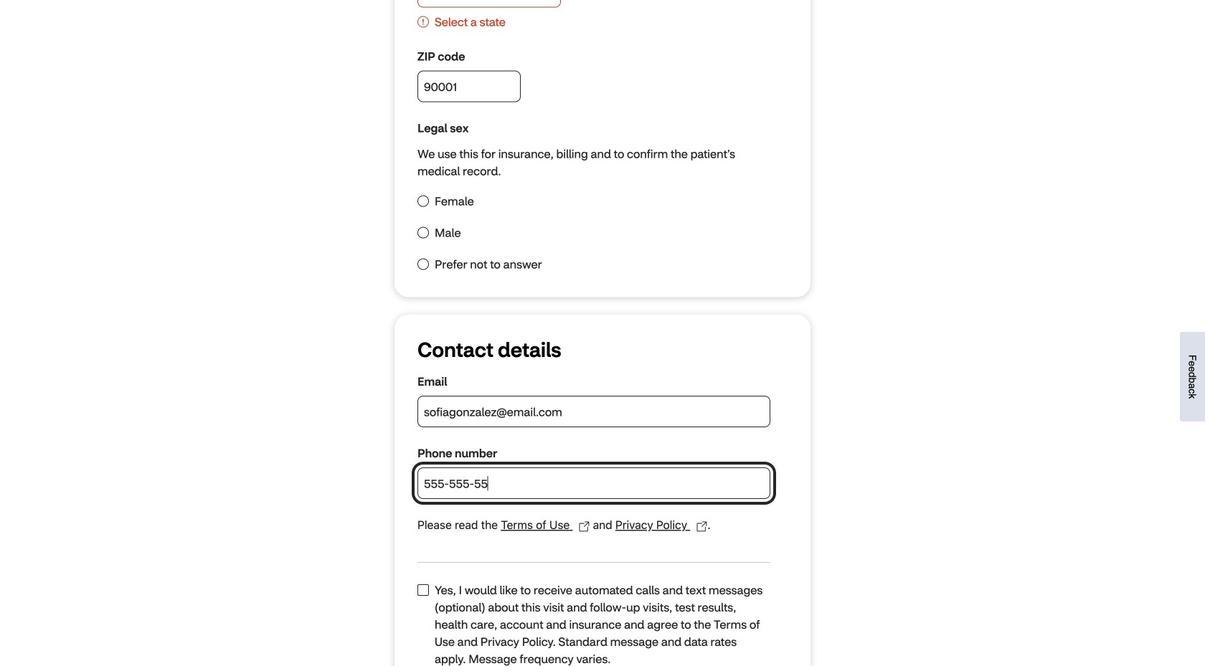 Task type: describe. For each thing, give the bounding box(es) containing it.
1 opens in a new tab image from the left
[[579, 521, 590, 533]]



Task type: vqa. For each thing, say whether or not it's contained in the screenshot.
GROUP
yes



Task type: locate. For each thing, give the bounding box(es) containing it.
1 horizontal spatial opens in a new tab image
[[696, 521, 708, 533]]

error: image
[[418, 13, 429, 31]]

None text field
[[418, 71, 521, 102]]

opens in a new tab image
[[579, 521, 590, 533], [696, 521, 708, 533]]

None telephone field
[[418, 468, 771, 500]]

None checkbox
[[418, 585, 429, 596]]

0 horizontal spatial opens in a new tab image
[[579, 521, 590, 533]]

group
[[395, 315, 811, 667]]

None email field
[[418, 396, 771, 428]]

None radio
[[418, 227, 429, 239]]

None radio
[[418, 196, 429, 207], [418, 259, 429, 270], [418, 196, 429, 207], [418, 259, 429, 270]]

2 opens in a new tab image from the left
[[696, 521, 708, 533]]



